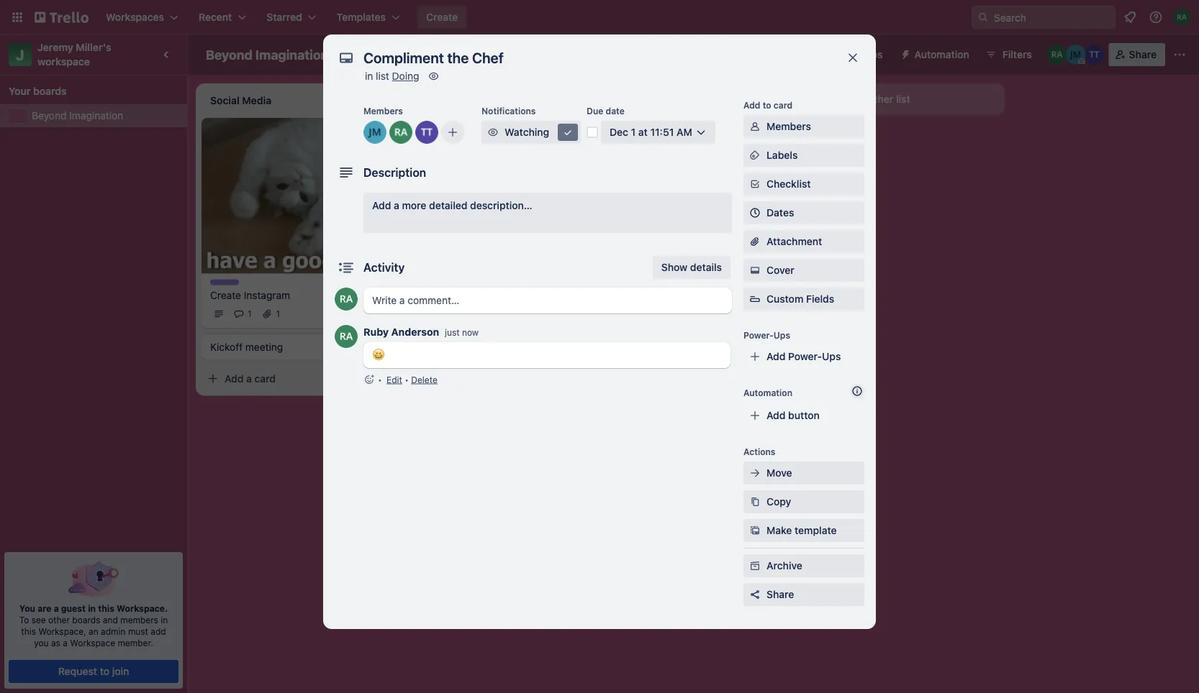 Task type: vqa. For each thing, say whether or not it's contained in the screenshot.
second '2'
no



Task type: locate. For each thing, give the bounding box(es) containing it.
automation inside button
[[914, 49, 969, 60]]

0 horizontal spatial add a card
[[225, 373, 276, 385]]

open information menu image
[[1149, 10, 1163, 24]]

terry turtle (terryturtle) image
[[1084, 45, 1105, 65], [527, 181, 544, 199], [363, 305, 380, 323]]

sm image inside watching button
[[561, 125, 575, 140]]

thinking link
[[415, 132, 582, 147]]

dec for dec 1 at 11:51 am
[[610, 126, 628, 138]]

sm image down workspace visible
[[426, 69, 441, 83]]

in
[[365, 70, 373, 82], [88, 604, 96, 614], [161, 615, 168, 625]]

power- down custom
[[743, 330, 774, 340]]

color: purple, title: none image
[[210, 280, 239, 285]]

boards inside your boards with 1 items element
[[33, 85, 67, 97]]

members up labels
[[766, 121, 811, 132]]

to left join
[[100, 666, 109, 678]]

sm image left checklist
[[748, 177, 762, 191]]

terry turtle (terryturtle) image up ruby
[[363, 305, 380, 323]]

in left doing
[[365, 70, 373, 82]]

card down the add a more detailed description…
[[459, 217, 480, 229]]

card down meeting
[[254, 373, 276, 385]]

ups up add another list
[[864, 49, 883, 60]]

1 horizontal spatial workspace
[[390, 49, 443, 60]]

1 vertical spatial create from template… image
[[368, 373, 380, 385]]

workspace down an
[[70, 638, 115, 648]]

dec inside checkbox
[[432, 185, 448, 195]]

activity
[[363, 261, 405, 275]]

this up and
[[98, 604, 114, 614]]

1 vertical spatial workspace
[[70, 638, 115, 648]]

0 vertical spatial dec
[[610, 126, 628, 138]]

card
[[774, 100, 793, 110], [663, 131, 684, 143], [459, 217, 480, 229], [254, 373, 276, 385]]

sm image for copy
[[748, 495, 762, 510]]

1 vertical spatial share button
[[743, 584, 864, 607]]

workspace up doing link
[[390, 49, 443, 60]]

in right guest
[[88, 604, 96, 614]]

admin
[[101, 627, 126, 637]]

0 horizontal spatial beyond
[[32, 110, 67, 122]]

ups inside add power-ups link
[[822, 351, 841, 363]]

sm image left mark due date as complete checkbox
[[561, 125, 575, 140]]

miller's
[[76, 41, 111, 53]]

create from template… image left edit
[[368, 373, 380, 385]]

workspace visible
[[390, 49, 476, 60]]

sm image inside cover link
[[748, 263, 762, 278]]

1 vertical spatial create
[[210, 289, 241, 301]]

filters button
[[981, 43, 1036, 66]]

jeremy miller (jeremymiller198) image
[[363, 121, 386, 144]]

to for card
[[763, 100, 771, 110]]

you
[[19, 604, 35, 614]]

0 vertical spatial workspace
[[390, 49, 443, 60]]

sm image up add another list button
[[894, 43, 914, 63]]

ruby anderson (rubyanderson7) image right open information menu icon
[[1173, 9, 1190, 26]]

add
[[835, 93, 854, 105], [743, 100, 760, 110], [633, 131, 652, 143], [372, 200, 391, 212], [429, 217, 448, 229], [766, 351, 786, 363], [225, 373, 244, 385], [766, 410, 786, 422]]

copy link
[[743, 491, 864, 514]]

create up workspace visible
[[426, 11, 458, 23]]

0 horizontal spatial create
[[210, 289, 241, 301]]

0 horizontal spatial add a card button
[[202, 367, 363, 390]]

members up jeremy miller (jeremymiller198) icon
[[363, 106, 403, 116]]

details
[[690, 262, 722, 273]]

sm image left copy
[[748, 495, 762, 510]]

sm image down notifications
[[486, 125, 500, 140]]

checklist link
[[743, 173, 864, 196]]

add a card for the left add a card button
[[225, 373, 276, 385]]

1 horizontal spatial boards
[[72, 615, 100, 625]]

add a card
[[633, 131, 684, 143], [429, 217, 480, 229], [225, 373, 276, 385]]

1 inside dec 1 at 11:51 am "button"
[[631, 126, 636, 138]]

2 vertical spatial add a card button
[[202, 367, 363, 390]]

share button down archive link
[[743, 584, 864, 607]]

add power-ups link
[[743, 345, 864, 368]]

custom fields
[[766, 293, 834, 305]]

automation up add another list button
[[914, 49, 969, 60]]

1 horizontal spatial jeremy miller (jeremymiller198) image
[[1066, 45, 1086, 65]]

1 horizontal spatial dec
[[610, 126, 628, 138]]

workspace
[[390, 49, 443, 60], [70, 638, 115, 648]]

0 horizontal spatial imagination
[[69, 110, 123, 122]]

color: bold red, title: "thoughts" element
[[415, 124, 454, 135]]

dec down date
[[610, 126, 628, 138]]

automation button
[[894, 43, 978, 66]]

instagram
[[244, 289, 290, 301]]

1 horizontal spatial power-ups
[[830, 49, 883, 60]]

sm image inside "move" link
[[748, 466, 762, 481]]

create
[[426, 11, 458, 23], [210, 289, 241, 301]]

show details
[[661, 262, 722, 273]]

0 horizontal spatial jeremy miller (jeremymiller198) image
[[547, 181, 564, 199]]

share left show menu image
[[1129, 49, 1157, 60]]

1 vertical spatial list
[[896, 93, 910, 105]]

meeting
[[245, 341, 283, 353]]

delete
[[411, 375, 437, 385]]

to
[[763, 100, 771, 110], [100, 666, 109, 678]]

1 vertical spatial power-ups
[[743, 330, 790, 340]]

just now link
[[445, 328, 479, 338]]

due date
[[587, 106, 625, 116]]

create instagram link
[[210, 288, 377, 303]]

0 horizontal spatial ruby anderson (rubyanderson7) image
[[567, 181, 584, 199]]

ruby anderson (rubyanderson7) image right jeremy miller (jeremymiller198) icon
[[389, 121, 412, 144]]

add inside add power-ups link
[[766, 351, 786, 363]]

share button
[[1109, 43, 1165, 66], [743, 584, 864, 607]]

request to join button
[[9, 661, 178, 684]]

None text field
[[356, 45, 831, 71]]

share down archive on the right bottom of the page
[[766, 589, 794, 601]]

1 vertical spatial boards
[[72, 615, 100, 625]]

watching
[[505, 126, 549, 138]]

1 up the add a more detailed description…
[[450, 185, 454, 195]]

1 horizontal spatial share button
[[1109, 43, 1165, 66]]

attachment
[[766, 236, 822, 248]]

sm image inside watching button
[[486, 125, 500, 140]]

0 vertical spatial this
[[98, 604, 114, 614]]

0 vertical spatial terry turtle (terryturtle) image
[[1084, 45, 1105, 65]]

0 vertical spatial add a card button
[[610, 125, 772, 148]]

0 vertical spatial share
[[1129, 49, 1157, 60]]

1 horizontal spatial automation
[[914, 49, 969, 60]]

Board name text field
[[199, 43, 336, 66]]

to inside button
[[100, 666, 109, 678]]

add a card button
[[610, 125, 772, 148], [406, 212, 567, 235], [202, 367, 363, 390]]

this down to
[[21, 627, 36, 637]]

jeremy miller (jeremymiller198) image
[[1066, 45, 1086, 65], [547, 181, 564, 199]]

imagination left star or unstar board icon
[[255, 47, 328, 62]]

0 horizontal spatial workspace
[[70, 638, 115, 648]]

archive
[[766, 560, 802, 572]]

star or unstar board image
[[344, 49, 356, 60]]

0 horizontal spatial terry turtle (terryturtle) image
[[363, 305, 380, 323]]

power- down custom fields button
[[788, 351, 822, 363]]

0 horizontal spatial beyond imagination
[[32, 110, 123, 122]]

0 vertical spatial boards
[[33, 85, 67, 97]]

move link
[[743, 462, 864, 485]]

1 horizontal spatial list
[[896, 93, 910, 105]]

0 vertical spatial imagination
[[255, 47, 328, 62]]

a right as
[[63, 638, 68, 648]]

add a card for the right add a card button
[[633, 131, 684, 143]]

0 vertical spatial beyond imagination
[[206, 47, 328, 62]]

boards up an
[[72, 615, 100, 625]]

sm image down actions
[[748, 466, 762, 481]]

list left doing
[[376, 70, 389, 82]]

power-ups down custom
[[743, 330, 790, 340]]

sm image inside checklist link
[[748, 177, 762, 191]]

sm image left "make"
[[748, 524, 762, 538]]

automation up add button
[[743, 388, 792, 398]]

1 vertical spatial add a card button
[[406, 212, 567, 235]]

date
[[606, 106, 625, 116]]

dec for dec 1
[[432, 185, 448, 195]]

more
[[402, 200, 426, 212]]

0 vertical spatial list
[[376, 70, 389, 82]]

detailed
[[429, 200, 467, 212]]

0 vertical spatial in
[[365, 70, 373, 82]]

1 vertical spatial beyond imagination
[[32, 110, 123, 122]]

ups up add power-ups
[[774, 330, 790, 340]]

0 horizontal spatial boards
[[33, 85, 67, 97]]

2 horizontal spatial terry turtle (terryturtle) image
[[1084, 45, 1105, 65]]

sm image
[[486, 125, 500, 140], [748, 263, 762, 278], [748, 466, 762, 481], [748, 495, 762, 510]]

add inside add another list button
[[835, 93, 854, 105]]

sm image inside labels link
[[748, 148, 762, 163]]

0 vertical spatial add a card
[[633, 131, 684, 143]]

sm image inside archive link
[[748, 559, 762, 574]]

2 vertical spatial ups
[[822, 351, 841, 363]]

1 vertical spatial to
[[100, 666, 109, 678]]

1 vertical spatial dec
[[432, 185, 448, 195]]

2 vertical spatial in
[[161, 615, 168, 625]]

show details link
[[653, 256, 731, 279]]

1 horizontal spatial create from template… image
[[777, 131, 789, 143]]

sm image left archive on the right bottom of the page
[[748, 559, 762, 574]]

sm image inside automation button
[[894, 43, 914, 63]]

2 vertical spatial power-
[[788, 351, 822, 363]]

0 vertical spatial ruby anderson (rubyanderson7) image
[[1047, 45, 1067, 65]]

search image
[[977, 12, 989, 23]]

0 vertical spatial beyond
[[206, 47, 252, 62]]

1 horizontal spatial imagination
[[255, 47, 328, 62]]

members
[[363, 106, 403, 116], [766, 121, 811, 132]]

power- up add another list
[[830, 49, 864, 60]]

add inside add button button
[[766, 410, 786, 422]]

1 left at
[[631, 126, 636, 138]]

card up members link
[[774, 100, 793, 110]]

a right at
[[655, 131, 661, 143]]

2 vertical spatial add a card
[[225, 373, 276, 385]]

card right at
[[663, 131, 684, 143]]

in up add
[[161, 615, 168, 625]]

create for create instagram
[[210, 289, 241, 301]]

2 horizontal spatial power-
[[830, 49, 864, 60]]

terry turtle (terryturtle) image down search field
[[1084, 45, 1105, 65]]

0 horizontal spatial to
[[100, 666, 109, 678]]

jeremy miller (jeremymiller198) image down search field
[[1066, 45, 1086, 65]]

sm image inside copy link
[[748, 495, 762, 510]]

1 vertical spatial ruby anderson (rubyanderson7) image
[[567, 181, 584, 199]]

back to home image
[[35, 6, 89, 29]]

checklist
[[766, 178, 811, 190]]

sm image inside make template "link"
[[748, 524, 762, 538]]

see
[[31, 615, 46, 625]]

0 vertical spatial automation
[[914, 49, 969, 60]]

move
[[766, 467, 792, 479]]

1 horizontal spatial add a card
[[429, 217, 480, 229]]

terry turtle (terryturtle) image up description…
[[527, 181, 544, 199]]

list right another
[[896, 93, 910, 105]]

create inside button
[[426, 11, 458, 23]]

0 horizontal spatial share
[[766, 589, 794, 601]]

2 horizontal spatial add a card
[[633, 131, 684, 143]]

1 vertical spatial this
[[21, 627, 36, 637]]

2 horizontal spatial ups
[[864, 49, 883, 60]]

automation
[[914, 49, 969, 60], [743, 388, 792, 398]]

sm image left labels
[[748, 148, 762, 163]]

as
[[51, 638, 60, 648]]

1 vertical spatial members
[[766, 121, 811, 132]]

create from template… image
[[777, 131, 789, 143], [368, 373, 380, 385]]

dec inside "button"
[[610, 126, 628, 138]]

create from template… image for the left add a card button
[[368, 373, 380, 385]]

create from template… image up labels
[[777, 131, 789, 143]]

to up members link
[[763, 100, 771, 110]]

share button down "0 notifications" 'icon'
[[1109, 43, 1165, 66]]

workspace visible button
[[364, 43, 485, 66]]

0 vertical spatial create
[[426, 11, 458, 23]]

1 horizontal spatial to
[[763, 100, 771, 110]]

Dec 1 checkbox
[[415, 181, 459, 199]]

a down the kickoff meeting
[[246, 373, 252, 385]]

other
[[48, 615, 70, 625]]

0 vertical spatial create from template… image
[[777, 131, 789, 143]]

actions
[[743, 447, 775, 457]]

1 horizontal spatial terry turtle (terryturtle) image
[[527, 181, 544, 199]]

a left more
[[394, 200, 399, 212]]

filters
[[1002, 49, 1032, 60]]

member.
[[118, 638, 153, 648]]

jeremy miller (jeremymiller198) image down compliment the chef link
[[547, 181, 564, 199]]

sm image for checklist
[[748, 177, 762, 191]]

add members to card image
[[447, 125, 458, 140]]

1 vertical spatial jeremy miller (jeremymiller198) image
[[547, 181, 564, 199]]

power-ups up add another list
[[830, 49, 883, 60]]

0 vertical spatial jeremy miller (jeremymiller198) image
[[1066, 45, 1086, 65]]

to for join
[[100, 666, 109, 678]]

1 horizontal spatial beyond imagination
[[206, 47, 328, 62]]

0 vertical spatial members
[[363, 106, 403, 116]]

0 horizontal spatial in
[[88, 604, 96, 614]]

board image
[[497, 48, 508, 60]]

1 vertical spatial automation
[[743, 388, 792, 398]]

add another list button
[[809, 83, 1005, 115]]

power-ups inside button
[[830, 49, 883, 60]]

1 horizontal spatial add a card button
[[406, 212, 567, 235]]

members
[[120, 615, 158, 625]]

workspace inside you are a guest in this workspace. to see other boards and members in this workspace, an admin must add you as a workspace member.
[[70, 638, 115, 648]]

dec up detailed
[[432, 185, 448, 195]]

0 horizontal spatial ups
[[774, 330, 790, 340]]

1 vertical spatial add a card
[[429, 217, 480, 229]]

sm image
[[894, 43, 914, 63], [426, 69, 441, 83], [748, 119, 762, 134], [561, 125, 575, 140], [748, 148, 762, 163], [748, 177, 762, 191], [748, 524, 762, 538], [748, 559, 762, 574]]

0 vertical spatial power-ups
[[830, 49, 883, 60]]

description
[[363, 166, 426, 180]]

0 vertical spatial to
[[763, 100, 771, 110]]

sm image down the add to card
[[748, 119, 762, 134]]

add button
[[766, 410, 820, 422]]

create instagram
[[210, 289, 290, 301]]

1 horizontal spatial ruby anderson (rubyanderson7) image
[[1047, 45, 1067, 65]]

boards right "your"
[[33, 85, 67, 97]]

a
[[655, 131, 661, 143], [394, 200, 399, 212], [451, 217, 456, 229], [246, 373, 252, 385], [54, 604, 59, 614], [63, 638, 68, 648]]

create down color: purple, title: none icon
[[210, 289, 241, 301]]

1 vertical spatial power-
[[743, 330, 774, 340]]

add button button
[[743, 404, 864, 428]]

1 horizontal spatial share
[[1129, 49, 1157, 60]]

1 horizontal spatial ups
[[822, 351, 841, 363]]

ruby anderson (rubyanderson7) image
[[1047, 45, 1067, 65], [567, 181, 584, 199]]

sm image inside members link
[[748, 119, 762, 134]]

0 vertical spatial power-
[[830, 49, 864, 60]]

add a more detailed description… link
[[363, 193, 732, 233]]

sm image left cover
[[748, 263, 762, 278]]

imagination down your boards with 1 items element
[[69, 110, 123, 122]]

imagination
[[255, 47, 328, 62], [69, 110, 123, 122]]

ups down fields
[[822, 351, 841, 363]]

ruby anderson (rubyanderson7) image
[[1173, 9, 1190, 26], [389, 121, 412, 144], [335, 288, 358, 311], [335, 325, 358, 348]]

1 horizontal spatial create
[[426, 11, 458, 23]]

and
[[103, 615, 118, 625]]

at
[[638, 126, 648, 138]]

dec 1 at 11:51 am button
[[601, 121, 715, 144]]

description…
[[470, 200, 532, 212]]



Task type: describe. For each thing, give the bounding box(es) containing it.
custom
[[766, 293, 803, 305]]

thoughts thinking
[[415, 125, 454, 145]]

copy
[[766, 496, 791, 508]]

show
[[661, 262, 687, 273]]

workspace
[[37, 56, 90, 68]]

1 down instagram
[[276, 309, 280, 319]]

your
[[9, 85, 31, 97]]

sm image for labels
[[748, 148, 762, 163]]

the
[[473, 165, 488, 177]]

archive link
[[743, 555, 864, 578]]

0 horizontal spatial power-
[[743, 330, 774, 340]]

compliment the chef link
[[415, 164, 582, 178]]

compliment
[[415, 165, 471, 177]]

power-ups button
[[801, 43, 891, 66]]

add
[[151, 627, 166, 637]]

sm image for move
[[748, 466, 762, 481]]

members link
[[743, 115, 864, 138]]

2 horizontal spatial in
[[365, 70, 373, 82]]

primary element
[[0, 0, 1199, 35]]

make template link
[[743, 520, 864, 543]]

attachment button
[[743, 230, 864, 253]]

thoughts
[[415, 125, 454, 135]]

11:51
[[650, 126, 674, 138]]

ups inside power-ups button
[[864, 49, 883, 60]]

1 vertical spatial beyond
[[32, 110, 67, 122]]

you
[[34, 638, 49, 648]]

now
[[462, 328, 479, 338]]

labels
[[766, 149, 798, 161]]

ruby
[[363, 326, 389, 338]]

your boards
[[9, 85, 67, 97]]

add to card
[[743, 100, 793, 110]]

cover link
[[743, 259, 864, 282]]

join
[[112, 666, 129, 678]]

ruby anderson (rubyanderson7) image left ruby
[[335, 325, 358, 348]]

2 horizontal spatial add a card button
[[610, 125, 772, 148]]

1 inside dec 1 checkbox
[[450, 185, 454, 195]]

0 horizontal spatial power-ups
[[743, 330, 790, 340]]

add a more detailed description…
[[372, 200, 532, 212]]

cover
[[766, 264, 794, 276]]

sm image for cover
[[748, 263, 762, 278]]

2 vertical spatial terry turtle (terryturtle) image
[[363, 305, 380, 323]]

1 down the on the top left
[[479, 185, 483, 195]]

workspace,
[[38, 627, 86, 637]]

add inside add a more detailed description… link
[[372, 200, 391, 212]]

1 vertical spatial in
[[88, 604, 96, 614]]

Write a comment text field
[[363, 288, 732, 314]]

0 horizontal spatial members
[[363, 106, 403, 116]]

your boards with 1 items element
[[9, 83, 171, 100]]

compliment the chef
[[415, 165, 513, 177]]

a right are
[[54, 604, 59, 614]]

beyond imagination link
[[32, 109, 178, 123]]

1 vertical spatial share
[[766, 589, 794, 601]]

kickoff
[[210, 341, 243, 353]]

dates button
[[743, 202, 864, 225]]

anderson
[[391, 326, 439, 338]]

sm image for watching
[[486, 125, 500, 140]]

doing
[[392, 70, 419, 82]]

1 horizontal spatial power-
[[788, 351, 822, 363]]

edit • delete
[[386, 375, 437, 385]]

edit
[[386, 375, 402, 385]]

1 down create instagram
[[248, 309, 252, 319]]

to
[[19, 615, 29, 625]]

button
[[788, 410, 820, 422]]

kickoff meeting link
[[210, 340, 377, 354]]

ruby anderson (rubyanderson7) image up kickoff meeting link
[[335, 288, 358, 311]]

chef
[[491, 165, 513, 177]]

sm image for members
[[748, 119, 762, 134]]

a down the add a more detailed description…
[[451, 217, 456, 229]]

•
[[405, 375, 409, 385]]

sm image for archive
[[748, 559, 762, 574]]

0 horizontal spatial this
[[21, 627, 36, 637]]

power- inside button
[[830, 49, 864, 60]]

j
[[16, 46, 24, 63]]

notifications
[[481, 106, 536, 116]]

grinning image
[[372, 348, 385, 361]]

watching button
[[481, 121, 581, 144]]

dates
[[766, 207, 794, 219]]

1 horizontal spatial in
[[161, 615, 168, 625]]

list inside add another list button
[[896, 93, 910, 105]]

1 vertical spatial terry turtle (terryturtle) image
[[527, 181, 544, 199]]

jeremy
[[37, 41, 73, 53]]

sm image for automation
[[894, 43, 914, 63]]

sm image for make template
[[748, 524, 762, 538]]

beyond inside board name text field
[[206, 47, 252, 62]]

workspace.
[[117, 604, 168, 614]]

terry turtle (terryturtle) image
[[415, 121, 438, 144]]

just
[[445, 328, 460, 338]]

dec 1
[[432, 185, 454, 195]]

you are a guest in this workspace. to see other boards and members in this workspace, an admin must add you as a workspace member.
[[19, 604, 168, 648]]

visible
[[446, 49, 476, 60]]

beyond imagination inside board name text field
[[206, 47, 328, 62]]

imagination inside board name text field
[[255, 47, 328, 62]]

Search field
[[989, 6, 1115, 28]]

guest
[[61, 604, 86, 614]]

jeremy miller's workspace
[[37, 41, 114, 68]]

1 vertical spatial imagination
[[69, 110, 123, 122]]

create button
[[417, 6, 466, 29]]

ruby anderson just now
[[363, 326, 479, 338]]

in list doing
[[365, 70, 419, 82]]

1 horizontal spatial this
[[98, 604, 114, 614]]

add reaction image
[[363, 373, 375, 387]]

add a card for add a card button to the middle
[[429, 217, 480, 229]]

workspace inside "workspace visible" button
[[390, 49, 443, 60]]

create from template… image for the right add a card button
[[777, 131, 789, 143]]

show menu image
[[1172, 48, 1187, 62]]

am
[[677, 126, 692, 138]]

fields
[[806, 293, 834, 305]]

labels link
[[743, 144, 864, 167]]

1 vertical spatial ups
[[774, 330, 790, 340]]

0 notifications image
[[1121, 9, 1139, 26]]

Mark due date as complete checkbox
[[587, 127, 598, 138]]

doing link
[[392, 70, 419, 82]]

create for create
[[426, 11, 458, 23]]

0 horizontal spatial automation
[[743, 388, 792, 398]]

request to join
[[58, 666, 129, 678]]

custom fields button
[[743, 292, 864, 307]]

1 horizontal spatial members
[[766, 121, 811, 132]]

template
[[795, 525, 837, 537]]

are
[[38, 604, 52, 614]]

must
[[128, 627, 148, 637]]

kickoff meeting
[[210, 341, 283, 353]]

boards inside you are a guest in this workspace. to see other boards and members in this workspace, an admin must add you as a workspace member.
[[72, 615, 100, 625]]

0 vertical spatial share button
[[1109, 43, 1165, 66]]

edit link
[[386, 375, 402, 385]]

add another list
[[835, 93, 910, 105]]

thinking
[[415, 134, 454, 145]]

another
[[857, 93, 893, 105]]



